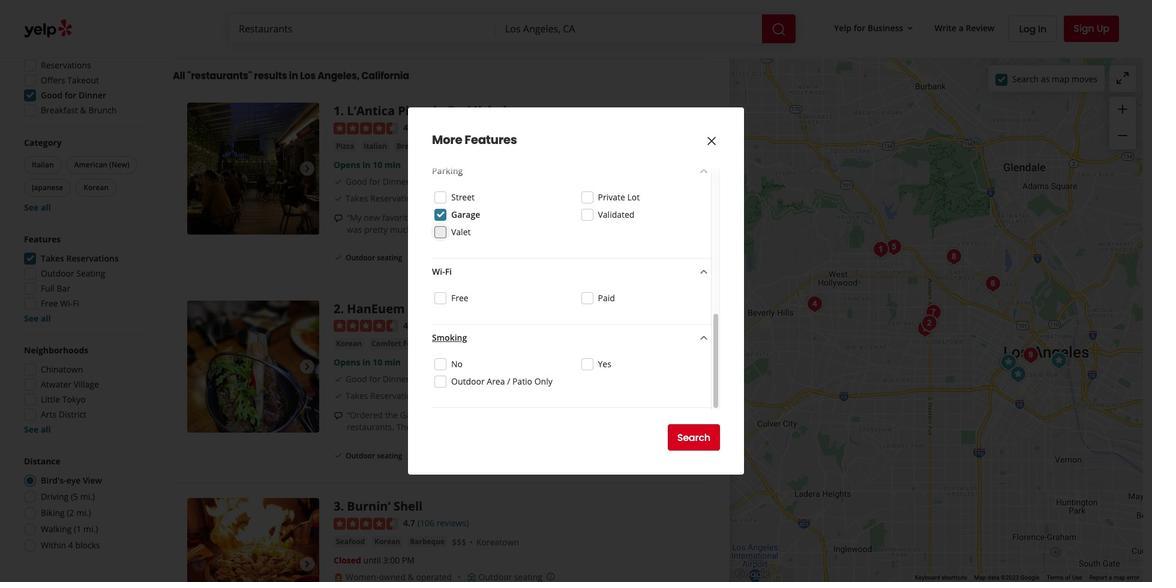 Task type: describe. For each thing, give the bounding box(es) containing it.
1 vertical spatial been
[[479, 422, 499, 433]]

pizza
[[501, 212, 521, 223]]

log
[[1020, 22, 1036, 36]]

0 vertical spatial galbi
[[400, 410, 420, 421]]

group containing neighborhoods
[[20, 345, 149, 436]]

1 outdoor seating from the top
[[346, 253, 402, 263]]

driving (5 mi.)
[[41, 491, 95, 502]]

$$$ for l'antica pizzeria da michele
[[474, 141, 489, 152]]

16 speech v2 image
[[334, 411, 343, 421]]

burnin' shell image
[[913, 317, 937, 341]]

breakfast inside group
[[41, 104, 78, 116]]

for down comfort
[[369, 374, 381, 385]]

start for 1 . l'antica pizzeria da michele
[[628, 251, 651, 265]]

4.4 star rating image
[[334, 320, 399, 332]]

yelp for business button
[[830, 17, 921, 39]]

previous image for 1
[[192, 162, 207, 176]]

gastropubs link
[[428, 338, 474, 350]]

wood image
[[981, 272, 1005, 296]]

garage
[[451, 209, 480, 220]]

barbeque button
[[408, 536, 447, 548]]

haneuem link
[[347, 301, 405, 317]]

1 seating from the top
[[377, 253, 402, 263]]

group containing suggested
[[20, 10, 149, 120]]

saffy's image
[[942, 245, 966, 269]]

/
[[507, 376, 510, 387]]

16 speech v2 image
[[334, 213, 343, 223]]

16 checkmark v2 image for good
[[334, 177, 343, 186]]

smoking
[[432, 332, 467, 343]]

expand map image
[[1116, 71, 1130, 85]]

takes reservations for 2
[[346, 390, 421, 402]]

burnin' shell image
[[187, 499, 319, 582]]

16 checkmark v2 image for good for dinner
[[334, 375, 343, 384]]

start order for l'antica pizzeria da michele
[[628, 251, 680, 265]]

see all for takes reservations
[[24, 313, 51, 324]]

restaurants.
[[347, 422, 394, 433]]

had
[[572, 422, 587, 433]]

squid
[[456, 410, 478, 421]]

unique…"
[[596, 422, 633, 433]]

terms of use
[[1047, 575, 1083, 581]]

hearts & flame image
[[1047, 348, 1071, 373]]

breakfast inside 'breakfast & brunch' button
[[397, 141, 432, 151]]

all "restaurants" results in los angeles, california
[[173, 69, 409, 83]]

reservations up favorite
[[370, 193, 421, 204]]

italian link
[[361, 140, 390, 152]]

outdoor inside group
[[41, 268, 74, 279]]

1 horizontal spatial korean link
[[372, 536, 403, 548]]

0 horizontal spatial was
[[347, 224, 362, 235]]

next image
[[300, 162, 315, 176]]

16 checkmark v2 image for takes reservations
[[334, 392, 343, 401]]

terms
[[1047, 575, 1064, 581]]

within 4 blocks
[[41, 540, 100, 551]]

beauty & essex image
[[882, 235, 906, 259]]

(new)
[[109, 160, 130, 170]]

$$$ for burnin' shell
[[452, 537, 467, 548]]

gastropubs
[[430, 339, 472, 349]]

shell
[[394, 499, 423, 515]]

see all button for takes reservations
[[24, 313, 51, 324]]

for down italian link
[[369, 176, 381, 187]]

search as map moves
[[1013, 73, 1098, 84]]

0 vertical spatial takeout
[[67, 74, 99, 86]]

(106
[[418, 518, 435, 529]]

. for 3
[[341, 499, 344, 515]]

0 vertical spatial been
[[570, 410, 590, 421]]

barbeque
[[410, 537, 445, 547]]

google
[[1021, 575, 1040, 581]]

good for dinner for 2 . haneuem
[[346, 374, 410, 385]]

better
[[446, 224, 470, 235]]

l'antica pizzeria da michele image
[[187, 103, 319, 235]]

©2023
[[1001, 575, 1020, 581]]

takes for 2
[[346, 390, 368, 402]]

takes inside group
[[41, 253, 64, 264]]

features inside dialog
[[465, 131, 517, 148]]

see for takes reservations
[[24, 313, 39, 324]]

4.7 link
[[403, 517, 415, 530]]

stir
[[480, 410, 493, 421]]

min for l'antica
[[385, 159, 401, 170]]

. for 1
[[341, 103, 344, 119]]

favorite
[[383, 212, 413, 223]]

arts district
[[41, 409, 86, 420]]

group containing features
[[20, 234, 149, 325]]

mi.) for biking (2 mi.)
[[76, 507, 91, 519]]

japanese
[[32, 183, 63, 193]]

order for l'antica pizzeria da michele
[[653, 251, 680, 265]]

pm
[[402, 555, 415, 566]]

a inside '"ordered the galbi jjim and squid stir fry rice dish.  i have been to chef sul's other restaurants.  the taste has always been superb. galbi jjim had a unique…"'
[[589, 422, 594, 433]]

free wi-fi
[[41, 298, 79, 309]]

pizza…"
[[578, 224, 608, 235]]

gastropubs button
[[428, 338, 474, 350]]

outdoor down pretty
[[346, 253, 375, 263]]

"my new favorite pizza! the margherita pizza was a little salty for my liking, but overall it was pretty much perfect, better than any other margherita pizza…"
[[347, 212, 689, 235]]

free for free
[[451, 292, 469, 304]]

10 for haneuem
[[373, 357, 383, 368]]

breakfast & brunch inside 'breakfast & brunch' button
[[397, 141, 467, 151]]

perch image
[[1019, 343, 1043, 367]]

search button
[[668, 424, 720, 451]]

1 vertical spatial takes reservations
[[41, 253, 119, 264]]

1 vertical spatial korean button
[[334, 338, 364, 350]]

any
[[493, 224, 507, 235]]

new
[[364, 212, 380, 223]]

0 vertical spatial in
[[289, 69, 298, 83]]

in
[[1039, 22, 1047, 36]]

see all button for chinatown
[[24, 424, 51, 435]]

1 horizontal spatial takeout
[[474, 253, 502, 263]]

opens in 10 min for l'antica pizzeria da michele
[[334, 159, 401, 170]]

4.4
[[403, 320, 415, 331]]

much
[[390, 224, 412, 235]]

2 . haneuem
[[334, 301, 405, 317]]

1 all from the top
[[41, 202, 51, 213]]

wi- inside dropdown button
[[432, 266, 445, 277]]

0 vertical spatial margherita
[[456, 212, 499, 223]]

"ordered the galbi jjim and squid stir fry rice dish.  i have been to chef sul's other restaurants.  the taste has always been superb. galbi jjim had a unique…"
[[347, 410, 664, 433]]

3:00
[[383, 555, 400, 566]]

offers
[[41, 74, 65, 86]]

zoom out image
[[1116, 129, 1130, 143]]

1 see all from the top
[[24, 202, 51, 213]]

1 see all button from the top
[[24, 202, 51, 213]]

reviews) for burnin' shell
[[437, 518, 469, 529]]

24 chevron down v2 image for garage
[[697, 164, 711, 179]]

24 chevron down v2 image
[[697, 265, 711, 279]]

haneuem
[[347, 301, 405, 317]]

bird's-eye view
[[41, 475, 102, 486]]

(106 reviews)
[[418, 518, 469, 529]]

comfort food button
[[369, 338, 423, 350]]

1 horizontal spatial galbi
[[533, 422, 553, 433]]

16 checkmark v2 image for outdoor seating
[[334, 451, 343, 460]]

good for 1
[[346, 176, 367, 187]]

good for dinner for 1 . l'antica pizzeria da michele
[[346, 176, 410, 187]]

previous image for 2
[[192, 359, 207, 374]]

reservations up the on the left bottom of the page
[[370, 390, 421, 402]]

l'antica pizzeria da michele image
[[869, 237, 893, 261]]

log in link
[[1009, 16, 1057, 42]]

open
[[41, 29, 62, 41]]

my
[[601, 212, 613, 223]]

map
[[975, 575, 987, 581]]

all for takes reservations
[[41, 313, 51, 324]]

2 vertical spatial korean button
[[372, 536, 403, 548]]

next image for 2 . haneuem
[[300, 359, 315, 374]]

4.4 link
[[403, 319, 415, 332]]

start order link for haneuem
[[617, 443, 692, 469]]

food
[[403, 339, 421, 349]]

more link
[[374, 8, 396, 19]]

1 . l'antica pizzeria da michele
[[334, 103, 514, 119]]

fi inside group
[[73, 298, 79, 309]]

search for search as map moves
[[1013, 73, 1039, 84]]

good inside group
[[41, 89, 62, 101]]

sign
[[1074, 22, 1095, 35]]

da
[[448, 103, 464, 119]]

results
[[254, 69, 287, 83]]

barbeque link
[[408, 536, 447, 548]]

start order for haneuem
[[628, 449, 680, 463]]

2
[[334, 301, 341, 317]]

(2
[[67, 507, 74, 519]]

outdoor inside the more features dialog
[[451, 376, 485, 387]]

than
[[473, 224, 491, 235]]

4
[[68, 540, 73, 551]]

fry
[[495, 410, 505, 421]]

parking button
[[432, 164, 711, 179]]

toca madera - los angeles image
[[803, 292, 827, 316]]

"restaurants"
[[187, 69, 252, 83]]

opens in 10 min for haneuem
[[334, 357, 401, 368]]

0 vertical spatial jjim
[[423, 410, 437, 421]]

4.7 star rating image
[[334, 518, 399, 530]]

1 see from the top
[[24, 202, 39, 213]]

wi- inside group
[[60, 298, 73, 309]]

street
[[451, 192, 475, 203]]

korean for left korean button
[[84, 183, 109, 193]]

pizzeria
[[398, 103, 445, 119]]

chinatown
[[41, 364, 83, 375]]

opens for l'antica pizzeria da michele
[[334, 159, 360, 170]]

& inside group
[[80, 104, 86, 116]]

free for free wi-fi
[[41, 298, 58, 309]]

2 seating from the top
[[377, 451, 402, 461]]

the inside '"ordered the galbi jjim and squid stir fry rice dish.  i have been to chef sul's other restaurants.  the taste has always been superb. galbi jjim had a unique…"'
[[397, 422, 411, 433]]

burnin' shell link
[[347, 499, 423, 515]]

moves
[[1072, 73, 1098, 84]]

group containing category
[[22, 137, 149, 214]]

salty
[[567, 212, 585, 223]]

1 horizontal spatial haneuem image
[[918, 311, 942, 335]]

min for haneuem
[[385, 357, 401, 368]]

smoking button
[[432, 331, 711, 346]]

overall
[[655, 212, 682, 223]]

0 horizontal spatial haneuem image
[[187, 301, 319, 433]]

walking (1 mi.)
[[41, 523, 98, 535]]

brunch inside group
[[88, 104, 117, 116]]



Task type: vqa. For each thing, say whether or not it's contained in the screenshot.
(2
yes



Task type: locate. For each thing, give the bounding box(es) containing it.
previous image
[[192, 557, 207, 572]]

. for 2
[[341, 301, 344, 317]]

1 opens in 10 min from the top
[[334, 159, 401, 170]]

jjim down "have"
[[556, 422, 570, 433]]

16 checkmark v2 image
[[334, 177, 343, 186], [334, 194, 343, 203], [334, 253, 343, 262], [462, 253, 472, 262]]

breakfast down offers
[[41, 104, 78, 116]]

google image
[[733, 567, 773, 582]]

10 for l'antica
[[373, 159, 383, 170]]

rice
[[508, 410, 522, 421]]

start
[[628, 251, 651, 265], [628, 449, 651, 463]]

slideshow element
[[187, 103, 319, 235], [187, 301, 319, 433], [187, 499, 319, 582]]

korean for the middle korean button
[[336, 339, 362, 349]]

16 checkmark v2 image up 16 speech v2 image
[[334, 194, 343, 203]]

more
[[374, 8, 396, 19]]

dinner down comfort food link
[[383, 374, 410, 385]]

full
[[41, 283, 55, 294]]

0 horizontal spatial other
[[509, 224, 530, 235]]

0 vertical spatial italian
[[364, 141, 387, 151]]

map region
[[637, 0, 1153, 582]]

business
[[868, 22, 904, 33]]

korean down american (new) button
[[84, 183, 109, 193]]

see for chinatown
[[24, 424, 39, 435]]

see all button down free wi-fi
[[24, 313, 51, 324]]

other inside '"ordered the galbi jjim and squid stir fry rice dish.  i have been to chef sul's other restaurants.  the taste has always been superb. galbi jjim had a unique…"'
[[643, 410, 664, 421]]

2 16 checkmark v2 image from the top
[[334, 392, 343, 401]]

0 vertical spatial min
[[385, 159, 401, 170]]

takes reservations up "new"
[[346, 193, 421, 204]]

features
[[465, 131, 517, 148], [24, 234, 61, 245]]

korean link up 3:00
[[372, 536, 403, 548]]

0 vertical spatial fi
[[445, 266, 452, 277]]

shortcuts
[[942, 575, 967, 581]]

1 horizontal spatial been
[[570, 410, 590, 421]]

use
[[1073, 575, 1083, 581]]

takes up "ordered
[[346, 390, 368, 402]]

reviews) inside the (106 reviews) link
[[437, 518, 469, 529]]

1 vertical spatial italian button
[[24, 156, 62, 174]]

for down offers takeout
[[65, 89, 76, 101]]

1 horizontal spatial $$$
[[474, 141, 489, 152]]

reservations up seating
[[66, 253, 119, 264]]

3 all from the top
[[41, 424, 51, 435]]

california
[[362, 69, 409, 83]]

korean button down the 4.4 star rating image
[[334, 338, 364, 350]]

search inside button
[[678, 431, 711, 445]]

see all down free wi-fi
[[24, 313, 51, 324]]

seafood button
[[334, 536, 367, 548]]

2 opens in 10 min from the top
[[334, 357, 401, 368]]

see all button down the arts
[[24, 424, 51, 435]]

start order link for l'antica pizzeria da michele
[[617, 245, 692, 271]]

but
[[640, 212, 653, 223]]

within
[[41, 540, 66, 551]]

0 vertical spatial $$$
[[474, 141, 489, 152]]

0 horizontal spatial $$$
[[452, 537, 467, 548]]

1 vertical spatial search
[[678, 431, 711, 445]]

1 start order link from the top
[[617, 245, 692, 271]]

terms of use link
[[1047, 575, 1083, 581]]

1 slideshow element from the top
[[187, 103, 319, 235]]

2 10 from the top
[[373, 357, 383, 368]]

1 . from the top
[[341, 103, 344, 119]]

breakfast
[[41, 104, 78, 116], [397, 141, 432, 151]]

features inside group
[[24, 234, 61, 245]]

1 vertical spatial in
[[363, 159, 371, 170]]

3 see all button from the top
[[24, 424, 51, 435]]

breakfast & brunch inside group
[[41, 104, 117, 116]]

2 vertical spatial 16 checkmark v2 image
[[334, 451, 343, 460]]

2 vertical spatial see all button
[[24, 424, 51, 435]]

0 vertical spatial see all
[[24, 202, 51, 213]]

always
[[451, 422, 477, 433]]

bar
[[57, 283, 70, 294]]

breakfast & brunch down 4.3 at top
[[397, 141, 467, 151]]

takes reservations
[[346, 193, 421, 204], [41, 253, 119, 264], [346, 390, 421, 402]]

1 horizontal spatial italian
[[364, 141, 387, 151]]

margherita
[[456, 212, 499, 223], [532, 224, 576, 235]]

search
[[1013, 73, 1039, 84], [678, 431, 711, 445]]

to
[[592, 410, 600, 421]]

1 vertical spatial features
[[24, 234, 61, 245]]

1 10 from the top
[[373, 159, 383, 170]]

2 horizontal spatial korean
[[375, 537, 400, 547]]

cabra los angeles image
[[1006, 362, 1030, 386]]

free inside group
[[41, 298, 58, 309]]

see up distance
[[24, 424, 39, 435]]

a inside ""my new favorite pizza! the margherita pizza was a little salty for my liking, but overall it was pretty much perfect, better than any other margherita pizza…""
[[541, 212, 546, 223]]

1 horizontal spatial margherita
[[532, 224, 576, 235]]

all down free wi-fi
[[41, 313, 51, 324]]

outdoor area / patio only
[[451, 376, 553, 387]]

brunch inside 'breakfast & brunch' button
[[441, 141, 467, 151]]

4.3 star rating image
[[334, 122, 399, 134]]

mi.) right (5
[[80, 491, 95, 502]]

2 reviews) from the top
[[437, 518, 469, 529]]

1 24 chevron down v2 image from the top
[[697, 164, 711, 179]]

0 horizontal spatial italian button
[[24, 156, 62, 174]]

a right write
[[959, 22, 964, 33]]

1 min from the top
[[385, 159, 401, 170]]

mi.) right (1
[[83, 523, 98, 535]]

district
[[59, 409, 86, 420]]

1 horizontal spatial jjim
[[556, 422, 570, 433]]

seating down much
[[377, 253, 402, 263]]

los
[[300, 69, 316, 83]]

eye
[[66, 475, 81, 486]]

2 vertical spatial see all
[[24, 424, 51, 435]]

good up "ordered
[[346, 374, 367, 385]]

1 vertical spatial the
[[397, 422, 411, 433]]

0 horizontal spatial the
[[397, 422, 411, 433]]

report a map error
[[1090, 575, 1140, 581]]

2 order from the top
[[653, 449, 680, 463]]

2 vertical spatial .
[[341, 499, 344, 515]]

pizza!
[[415, 212, 437, 223]]

yelp
[[834, 22, 852, 33]]

1 vertical spatial outdoor seating
[[346, 451, 402, 461]]

see up neighborhoods
[[24, 313, 39, 324]]

0 vertical spatial seating
[[377, 253, 402, 263]]

see all down the arts
[[24, 424, 51, 435]]

little tokyo
[[41, 394, 86, 405]]

good down offers
[[41, 89, 62, 101]]

mi.) for walking (1 mi.)
[[83, 523, 98, 535]]

2 previous image from the top
[[192, 359, 207, 374]]

free down full
[[41, 298, 58, 309]]

seating
[[76, 268, 105, 279]]

all down japanese button
[[41, 202, 51, 213]]

outdoor seating
[[41, 268, 105, 279]]

1 vertical spatial slideshow element
[[187, 301, 319, 433]]

good for dinner inside group
[[41, 89, 106, 101]]

korean link
[[334, 338, 364, 350], [372, 536, 403, 548]]

1 vertical spatial reviews)
[[437, 518, 469, 529]]

write a review
[[935, 22, 995, 33]]

start order down but
[[628, 251, 680, 265]]

1 horizontal spatial the
[[439, 212, 454, 223]]

italian button down 'category'
[[24, 156, 62, 174]]

0 horizontal spatial italian
[[32, 160, 54, 170]]

wi-fi button
[[432, 265, 711, 280]]

1 vertical spatial mi.)
[[76, 507, 91, 519]]

0 vertical spatial map
[[1052, 73, 1070, 84]]

rich crab image
[[922, 300, 946, 324]]

4.3 link
[[403, 121, 415, 134]]

sul's
[[623, 410, 640, 421]]

0 vertical spatial wi-
[[432, 266, 445, 277]]

opens in 10 min down italian link
[[334, 159, 401, 170]]

min down italian link
[[385, 159, 401, 170]]

0 vertical spatial search
[[1013, 73, 1039, 84]]

0 horizontal spatial korean button
[[76, 179, 116, 197]]

2 see all from the top
[[24, 313, 51, 324]]

1 order from the top
[[653, 251, 680, 265]]

0 vertical spatial korean link
[[334, 338, 364, 350]]

sparrow italia image
[[997, 350, 1021, 374], [997, 350, 1021, 374]]

24 chevron down v2 image inside parking dropdown button
[[697, 164, 711, 179]]

1 16 checkmark v2 image from the top
[[334, 375, 343, 384]]

2 vertical spatial slideshow element
[[187, 499, 319, 582]]

for right yelp
[[854, 22, 866, 33]]

free up (239 reviews) link
[[451, 292, 469, 304]]

been up had
[[570, 410, 590, 421]]

0 vertical spatial korean button
[[76, 179, 116, 197]]

korean button
[[76, 179, 116, 197], [334, 338, 364, 350], [372, 536, 403, 548]]

been down stir
[[479, 422, 499, 433]]

haneuem image
[[187, 301, 319, 433], [918, 311, 942, 335]]

close image
[[705, 134, 719, 148]]

korean down the 4.4 star rating image
[[336, 339, 362, 349]]

outdoor up "full bar"
[[41, 268, 74, 279]]

option group containing distance
[[20, 456, 149, 555]]

report a map error link
[[1090, 575, 1140, 581]]

2 24 chevron down v2 image from the top
[[697, 331, 711, 345]]

0 vertical spatial slideshow element
[[187, 103, 319, 235]]

start for 2 . haneuem
[[628, 449, 651, 463]]

1 vertical spatial margherita
[[532, 224, 576, 235]]

reservations up offers takeout
[[41, 59, 91, 71]]

reviews) right (106 at left
[[437, 518, 469, 529]]

24 chevron down v2 image inside smoking dropdown button
[[697, 331, 711, 345]]

italian down 'category'
[[32, 160, 54, 170]]

jjim
[[423, 410, 437, 421], [556, 422, 570, 433]]

0 vertical spatial start
[[628, 251, 651, 265]]

0 vertical spatial 16 checkmark v2 image
[[334, 375, 343, 384]]

1 vertical spatial brunch
[[441, 141, 467, 151]]

in for 1
[[363, 159, 371, 170]]

jjim up taste
[[423, 410, 437, 421]]

1 horizontal spatial &
[[434, 141, 439, 151]]

atwater
[[41, 379, 71, 390]]

galbi up taste
[[400, 410, 420, 421]]

1 horizontal spatial breakfast
[[397, 141, 432, 151]]

3 . burnin' shell
[[334, 499, 423, 515]]

min down comfort food button
[[385, 357, 401, 368]]

map for moves
[[1052, 73, 1070, 84]]

a inside 'link'
[[959, 22, 964, 33]]

parking
[[432, 165, 463, 176]]

reviews) inside (239 reviews) link
[[437, 320, 469, 331]]

1 vertical spatial map
[[1114, 575, 1126, 581]]

mi.) for driving (5 mi.)
[[80, 491, 95, 502]]

$$$ right more
[[474, 141, 489, 152]]

2 see from the top
[[24, 313, 39, 324]]

italian for bottommost italian button
[[32, 160, 54, 170]]

italian button
[[361, 140, 390, 152], [24, 156, 62, 174]]

0 vertical spatial order
[[653, 251, 680, 265]]

distance
[[24, 456, 61, 467]]

seating down restaurants.
[[377, 451, 402, 461]]

good for 2
[[346, 374, 367, 385]]

1 horizontal spatial wi-
[[432, 266, 445, 277]]

korean button down american (new) button
[[76, 179, 116, 197]]

start order down sul's
[[628, 449, 680, 463]]

see all for chinatown
[[24, 424, 51, 435]]

suggested
[[24, 10, 67, 22]]

order for haneuem
[[653, 449, 680, 463]]

in left los
[[289, 69, 298, 83]]

outdoor down restaurants.
[[346, 451, 375, 461]]

2 all from the top
[[41, 313, 51, 324]]

full bar
[[41, 283, 70, 294]]

16 women owned v2 image
[[334, 573, 343, 582]]

1 vertical spatial was
[[347, 224, 362, 235]]

24 chevron down v2 image
[[697, 164, 711, 179], [697, 331, 711, 345]]

2 . from the top
[[341, 301, 344, 317]]

takes up outdoor seating
[[41, 253, 64, 264]]

breakfast & brunch
[[41, 104, 117, 116], [397, 141, 467, 151]]

map for error
[[1114, 575, 1126, 581]]

features up outdoor seating
[[24, 234, 61, 245]]

10 down italian link
[[373, 159, 383, 170]]

2 start order link from the top
[[617, 443, 692, 469]]

previous image
[[192, 162, 207, 176], [192, 359, 207, 374]]

taste
[[413, 422, 433, 433]]

2 slideshow element from the top
[[187, 301, 319, 433]]

more
[[432, 131, 462, 148]]

the
[[439, 212, 454, 223], [397, 422, 411, 433]]

for up pizza…"
[[587, 212, 599, 223]]

2 vertical spatial korean
[[375, 537, 400, 547]]

2 next image from the top
[[300, 557, 315, 572]]

closed until 3:00 pm
[[334, 555, 415, 566]]

1 vertical spatial 16 checkmark v2 image
[[334, 392, 343, 401]]

1 vertical spatial see all button
[[24, 313, 51, 324]]

3 see all from the top
[[24, 424, 51, 435]]

1 start from the top
[[628, 251, 651, 265]]

error
[[1127, 575, 1140, 581]]

16 checkmark v2 image
[[334, 375, 343, 384], [334, 392, 343, 401], [334, 451, 343, 460]]

0 vertical spatial outdoor seating
[[346, 253, 402, 263]]

valet
[[451, 226, 471, 238]]

all for chinatown
[[41, 424, 51, 435]]

wi-fi
[[432, 266, 452, 277]]

2 outdoor seating from the top
[[346, 451, 402, 461]]

korean for the bottom korean button
[[375, 537, 400, 547]]

0 horizontal spatial jjim
[[423, 410, 437, 421]]

margherita down little
[[532, 224, 576, 235]]

in for 2
[[363, 357, 371, 368]]

galbi down i
[[533, 422, 553, 433]]

1 vertical spatial 24 chevron down v2 image
[[697, 331, 711, 345]]

0 horizontal spatial features
[[24, 234, 61, 245]]

1 vertical spatial korean link
[[372, 536, 403, 548]]

the inside ""my new favorite pizza! the margherita pizza was a little salty for my liking, but overall it was pretty much perfect, better than any other margherita pizza…""
[[439, 212, 454, 223]]

dinner for 2 . haneuem
[[383, 374, 410, 385]]

brunch down offers takeout
[[88, 104, 117, 116]]

a right report
[[1109, 575, 1113, 581]]

takes reservations up the on the left bottom of the page
[[346, 390, 421, 402]]

1 vertical spatial start order link
[[617, 443, 692, 469]]

1 vertical spatial previous image
[[192, 359, 207, 374]]

1 start order from the top
[[628, 251, 680, 265]]

1 reviews) from the top
[[437, 320, 469, 331]]

atwater village
[[41, 379, 99, 390]]

1 vertical spatial takeout
[[474, 253, 502, 263]]

dish.
[[524, 410, 543, 421]]

3 slideshow element from the top
[[187, 499, 319, 582]]

closed
[[334, 555, 361, 566]]

& inside 'breakfast & brunch' button
[[434, 141, 439, 151]]

2 see all button from the top
[[24, 313, 51, 324]]

of
[[1066, 575, 1071, 581]]

fi inside dropdown button
[[445, 266, 452, 277]]

1 previous image from the top
[[192, 162, 207, 176]]

16 checkmark v2 image down pizza link
[[334, 177, 343, 186]]

1 vertical spatial order
[[653, 449, 680, 463]]

only
[[535, 376, 553, 387]]

korean button up 3:00
[[372, 536, 403, 548]]

brunch up 'parking'
[[441, 141, 467, 151]]

0 vertical spatial korean
[[84, 183, 109, 193]]

offers takeout
[[41, 74, 99, 86]]

comfort
[[372, 339, 401, 349]]

3
[[334, 499, 341, 515]]

16 checkmark v2 image down valet
[[462, 253, 472, 262]]

reviews) for haneuem
[[437, 320, 469, 331]]

takes for 1
[[346, 193, 368, 204]]

slideshow element for 2
[[187, 301, 319, 433]]

. left l'antica at the top
[[341, 103, 344, 119]]

1 next image from the top
[[300, 359, 315, 374]]

other inside ""my new favorite pizza! the margherita pizza was a little salty for my liking, but overall it was pretty much perfect, better than any other margherita pizza…""
[[509, 224, 530, 235]]

l'antica
[[347, 103, 395, 119]]

takeout down the than
[[474, 253, 502, 263]]

1 horizontal spatial korean button
[[334, 338, 364, 350]]

liking,
[[615, 212, 638, 223]]

option group
[[20, 456, 149, 555]]

0 vertical spatial brunch
[[88, 104, 117, 116]]

16 checkmark v2 image down 16 speech v2 image
[[334, 253, 343, 262]]

. left burnin'
[[341, 499, 344, 515]]

margherita up the than
[[456, 212, 499, 223]]

good up "my
[[346, 176, 367, 187]]

for inside 'button'
[[854, 22, 866, 33]]

zoom in image
[[1116, 102, 1130, 116]]

takeout right offers
[[67, 74, 99, 86]]

start down but
[[628, 251, 651, 265]]

0 horizontal spatial korean
[[84, 183, 109, 193]]

2 vertical spatial in
[[363, 357, 371, 368]]

opens
[[334, 159, 360, 170], [334, 357, 360, 368]]

features down "michele"
[[465, 131, 517, 148]]

10
[[373, 159, 383, 170], [373, 357, 383, 368]]

next image
[[300, 359, 315, 374], [300, 557, 315, 572]]

1 vertical spatial takes
[[41, 253, 64, 264]]

dinner inside group
[[79, 89, 106, 101]]

search image
[[772, 22, 786, 36]]

slideshow element for 1
[[187, 103, 319, 235]]

bird's-
[[41, 475, 66, 486]]

2 vertical spatial see
[[24, 424, 39, 435]]

1 horizontal spatial italian button
[[361, 140, 390, 152]]

1 horizontal spatial free
[[451, 292, 469, 304]]

reviews) up smoking
[[437, 320, 469, 331]]

takes reservations for 1
[[346, 193, 421, 204]]

"my
[[347, 212, 362, 223]]

opens in 10 min
[[334, 159, 401, 170], [334, 357, 401, 368]]

michele
[[467, 103, 514, 119]]

$$$ down (106 reviews) on the left of page
[[452, 537, 467, 548]]

1 vertical spatial all
[[41, 313, 51, 324]]

dinner up favorite
[[383, 176, 410, 187]]

italian button down 4.3 star rating image
[[361, 140, 390, 152]]

16 outdoor seating v2 image
[[467, 573, 476, 582]]

None search field
[[229, 14, 798, 43]]

1 vertical spatial $$$
[[452, 537, 467, 548]]

. up the 4.4 star rating image
[[341, 301, 344, 317]]

in down comfort food button
[[363, 357, 371, 368]]

1 vertical spatial opens
[[334, 357, 360, 368]]

free inside the more features dialog
[[451, 292, 469, 304]]

start order link down sul's
[[617, 443, 692, 469]]

dinner for 1 . l'antica pizzeria da michele
[[383, 176, 410, 187]]

next image for 3 . burnin' shell
[[300, 557, 315, 572]]

info icon image
[[546, 572, 556, 582], [546, 572, 556, 582]]

good for dinner down italian link
[[346, 176, 410, 187]]

more features dialog
[[0, 0, 1153, 582]]

log in
[[1020, 22, 1047, 36]]

1 vertical spatial jjim
[[556, 422, 570, 433]]

1 vertical spatial start order
[[628, 449, 680, 463]]

outdoor down the no
[[451, 376, 485, 387]]

3 16 checkmark v2 image from the top
[[334, 451, 343, 460]]

16 checkmark v2 image for takes
[[334, 194, 343, 203]]

slideshow element for 3
[[187, 499, 319, 582]]

2 start from the top
[[628, 449, 651, 463]]

yelp for business
[[834, 22, 904, 33]]

2 vertical spatial dinner
[[383, 374, 410, 385]]

2 vertical spatial takes
[[346, 390, 368, 402]]

3 see from the top
[[24, 424, 39, 435]]

1 vertical spatial seating
[[377, 451, 402, 461]]

map left error
[[1114, 575, 1126, 581]]

1 vertical spatial &
[[434, 141, 439, 151]]

3 . from the top
[[341, 499, 344, 515]]

(239 reviews) link
[[418, 319, 469, 332]]

the up better
[[439, 212, 454, 223]]

1 horizontal spatial was
[[523, 212, 539, 223]]

16 chevron down v2 image
[[906, 23, 916, 33]]

other down pizza
[[509, 224, 530, 235]]

was down "my
[[347, 224, 362, 235]]

1 horizontal spatial brunch
[[441, 141, 467, 151]]

start down unique…"
[[628, 449, 651, 463]]

see all down japanese button
[[24, 202, 51, 213]]

all down the arts
[[41, 424, 51, 435]]

0 vertical spatial dinner
[[79, 89, 106, 101]]

2 opens from the top
[[334, 357, 360, 368]]

as
[[1041, 73, 1050, 84]]

map right as
[[1052, 73, 1070, 84]]

1 vertical spatial good
[[346, 176, 367, 187]]

map data ©2023 google
[[975, 575, 1040, 581]]

16 checkmark v2 image for outdoor
[[334, 253, 343, 262]]

1 opens from the top
[[334, 159, 360, 170]]

1 vertical spatial see
[[24, 313, 39, 324]]

korean link down the 4.4 star rating image
[[334, 338, 364, 350]]

takes reservations up outdoor seating
[[41, 253, 119, 264]]

0 vertical spatial see all button
[[24, 202, 51, 213]]

opens down the 4.4 star rating image
[[334, 357, 360, 368]]

perfect,
[[414, 224, 444, 235]]

0 vertical spatial 10
[[373, 159, 383, 170]]

opens in 10 min down comfort
[[334, 357, 401, 368]]

0 vertical spatial good
[[41, 89, 62, 101]]

korean inside group
[[84, 183, 109, 193]]

opens for haneuem
[[334, 357, 360, 368]]

see all button down japanese button
[[24, 202, 51, 213]]

0 vertical spatial italian button
[[361, 140, 390, 152]]

0 vertical spatial breakfast
[[41, 104, 78, 116]]

group
[[20, 10, 149, 120], [1110, 97, 1136, 149], [22, 137, 149, 214], [20, 234, 149, 325], [20, 345, 149, 436]]

search for search
[[678, 431, 711, 445]]

start order link down but
[[617, 245, 692, 271]]

2 vertical spatial takes reservations
[[346, 390, 421, 402]]

italian inside group
[[32, 160, 54, 170]]

has
[[435, 422, 449, 433]]

burnin'
[[347, 499, 391, 515]]

review
[[966, 22, 995, 33]]

2 start order from the top
[[628, 449, 680, 463]]

neighborhoods
[[24, 345, 88, 356]]

little
[[548, 212, 565, 223]]

(106 reviews) link
[[418, 517, 469, 530]]

1 vertical spatial dinner
[[383, 176, 410, 187]]

24 chevron down v2 image for outdoor area / patio only
[[697, 331, 711, 345]]

2 min from the top
[[385, 357, 401, 368]]

0 horizontal spatial map
[[1052, 73, 1070, 84]]

italian for italian button to the top
[[364, 141, 387, 151]]

for inside ""my new favorite pizza! the margherita pizza was a little salty for my liking, but overall it was pretty much perfect, better than any other margherita pizza…""
[[587, 212, 599, 223]]

fi down delivery
[[445, 266, 452, 277]]

1 horizontal spatial korean
[[336, 339, 362, 349]]

0 vertical spatial other
[[509, 224, 530, 235]]

2 vertical spatial all
[[41, 424, 51, 435]]

1 vertical spatial see all
[[24, 313, 51, 324]]

0 horizontal spatial been
[[479, 422, 499, 433]]



